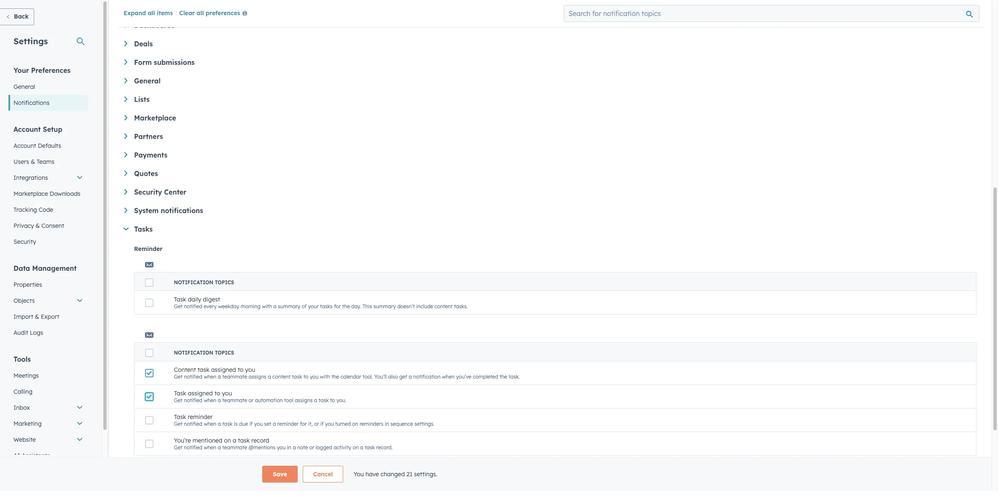 Task type: describe. For each thing, give the bounding box(es) containing it.
is
[[234, 421, 238, 428]]

or inside task assigned to you get notified when a teammate or automation tool assigns a task to you.
[[249, 398, 254, 404]]

lists
[[134, 95, 150, 104]]

management
[[32, 264, 77, 273]]

for for task daily digest
[[334, 304, 341, 310]]

caret image for deals
[[124, 41, 127, 46]]

tasks
[[320, 304, 333, 310]]

quotes
[[134, 170, 158, 178]]

notifications
[[161, 207, 203, 215]]

automation
[[255, 398, 283, 404]]

preferences
[[206, 9, 240, 17]]

a right activity
[[360, 445, 363, 451]]

& for consent
[[36, 222, 40, 230]]

users & teams link
[[8, 154, 88, 170]]

get
[[399, 374, 407, 380]]

on right the mentioned
[[224, 437, 231, 445]]

setup
[[43, 125, 62, 134]]

notified inside task reminder get notified when a task is due if you set a reminder for it, or if you turned on reminders in sequence settings.
[[184, 421, 202, 428]]

0 horizontal spatial reminder
[[188, 414, 213, 421]]

partners button
[[124, 132, 977, 141]]

your
[[13, 66, 29, 75]]

a right set
[[273, 421, 276, 428]]

notified inside you're mentioned on a task record get notified when a teammate @mentions you in a note or logged activity on a task record.
[[184, 445, 202, 451]]

assigns inside content task assigned to you get notified when a teammate assigns a content task to you with the calendar tool. you'll also get a notification when you've completed the task.
[[249, 374, 266, 380]]

1 horizontal spatial general
[[134, 77, 161, 85]]

a up task assigned to you get notified when a teammate or automation tool assigns a task to you.
[[268, 374, 271, 380]]

general link
[[8, 79, 88, 95]]

in inside task reminder get notified when a task is due if you set a reminder for it, or if you turned on reminders in sequence settings.
[[385, 421, 389, 428]]

1 notification topics from the top
[[174, 280, 234, 286]]

set
[[264, 421, 271, 428]]

@mentions
[[249, 445, 275, 451]]

completed
[[473, 374, 498, 380]]

export
[[41, 313, 59, 321]]

notified inside content task assigned to you get notified when a teammate assigns a content task to you with the calendar tool. you'll also get a notification when you've completed the task.
[[184, 374, 202, 380]]

cancel button
[[303, 466, 343, 483]]

save
[[273, 471, 287, 479]]

notifications
[[13, 99, 50, 107]]

a left the is
[[218, 421, 221, 428]]

teams
[[37, 158, 54, 166]]

account for account setup
[[13, 125, 41, 134]]

get inside content task assigned to you get notified when a teammate assigns a content task to you with the calendar tool. you'll also get a notification when you've completed the task.
[[174, 374, 183, 380]]

this
[[363, 304, 372, 310]]

integrations button
[[8, 170, 88, 186]]

marketing button
[[8, 416, 88, 432]]

audit logs link
[[8, 325, 88, 341]]

get inside task assigned to you get notified when a teammate or automation tool assigns a task to you.
[[174, 398, 183, 404]]

content inside content task assigned to you get notified when a teammate assigns a content task to you with the calendar tool. you'll also get a notification when you've completed the task.
[[272, 374, 291, 380]]

teammate inside you're mentioned on a task record get notified when a teammate @mentions you in a note or logged activity on a task record.
[[222, 445, 247, 451]]

calling link
[[8, 384, 88, 400]]

expand
[[124, 9, 146, 17]]

sequence
[[390, 421, 413, 428]]

in inside you're mentioned on a task record get notified when a teammate @mentions you in a note or logged activity on a task record.
[[287, 445, 291, 451]]

you're
[[174, 437, 191, 445]]

assistants
[[22, 452, 50, 460]]

weekday
[[218, 304, 239, 310]]

a right 'get'
[[409, 374, 412, 380]]

dashboards button
[[124, 21, 977, 30]]

tools
[[13, 355, 31, 364]]

dashboards
[[134, 21, 175, 30]]

your preferences
[[13, 66, 71, 75]]

you.
[[336, 398, 346, 404]]

ai assistants
[[13, 452, 50, 460]]

you inside you're mentioned on a task record get notified when a teammate @mentions you in a note or logged activity on a task record.
[[277, 445, 286, 451]]

when inside task assigned to you get notified when a teammate or automation tool assigns a task to you.
[[204, 398, 216, 404]]

cancel
[[313, 471, 333, 479]]

general button
[[124, 77, 977, 85]]

task inside task assigned to you get notified when a teammate or automation tool assigns a task to you.
[[319, 398, 329, 404]]

back link
[[0, 8, 34, 25]]

meetings link
[[8, 368, 88, 384]]

2 topics from the top
[[215, 350, 234, 356]]

tasks button
[[123, 225, 977, 234]]

morning
[[241, 304, 261, 310]]

marketing
[[13, 420, 42, 428]]

tasks.
[[454, 304, 468, 310]]

you'll
[[374, 374, 387, 380]]

or for record
[[309, 445, 314, 451]]

security for security
[[13, 238, 36, 246]]

deals button
[[124, 40, 977, 48]]

2 summary from the left
[[373, 304, 396, 310]]

& for export
[[35, 313, 39, 321]]

you've
[[456, 374, 471, 380]]

content
[[174, 366, 196, 374]]

account for account defaults
[[13, 142, 36, 150]]

caret image for security center
[[124, 189, 127, 195]]

task left 'record.'
[[365, 445, 375, 451]]

task for task reminder
[[174, 414, 186, 421]]

back
[[14, 13, 29, 20]]

task inside task reminder get notified when a task is due if you set a reminder for it, or if you turned on reminders in sequence settings.
[[222, 421, 232, 428]]

of
[[302, 304, 307, 310]]

when inside task reminder get notified when a task is due if you set a reminder for it, or if you turned on reminders in sequence settings.
[[204, 421, 216, 428]]

notified inside task assigned to you get notified when a teammate or automation tool assigns a task to you.
[[184, 398, 202, 404]]

caret image for system notifications
[[124, 208, 127, 213]]

users
[[13, 158, 29, 166]]

import & export
[[13, 313, 59, 321]]

activity
[[334, 445, 351, 451]]

website
[[13, 436, 36, 444]]

the inside task daily digest get notified every weekday morning with a summary of your tasks for the day. this summary doesn't include content tasks.
[[342, 304, 350, 310]]

tracking code link
[[8, 202, 88, 218]]

you have changed 21 settings.
[[354, 471, 437, 479]]

security center button
[[124, 188, 977, 197]]

task right content
[[198, 366, 209, 374]]

task for task daily digest
[[174, 296, 186, 304]]

get inside task daily digest get notified every weekday morning with a summary of your tasks for the day. this summary doesn't include content tasks.
[[174, 304, 183, 310]]

caret image for lists
[[124, 97, 127, 102]]

all for clear
[[197, 9, 204, 17]]

have
[[366, 471, 379, 479]]

a right you're
[[218, 445, 221, 451]]

deals
[[134, 40, 153, 48]]

import
[[13, 313, 33, 321]]

tasks
[[134, 225, 153, 234]]

2 notification topics from the top
[[174, 350, 234, 356]]

account setup
[[13, 125, 62, 134]]

note
[[297, 445, 308, 451]]

logs
[[30, 329, 43, 337]]

caret image for general
[[124, 78, 127, 83]]

ai
[[13, 452, 20, 460]]

content task assigned to you get notified when a teammate assigns a content task to you with the calendar tool. you'll also get a notification when you've completed the task.
[[174, 366, 520, 380]]

notifications link
[[8, 95, 88, 111]]

task up tool
[[292, 374, 302, 380]]

doesn't
[[397, 304, 415, 310]]

assigned inside content task assigned to you get notified when a teammate assigns a content task to you with the calendar tool. you'll also get a notification when you've completed the task.
[[211, 366, 236, 374]]

task daily digest get notified every weekday morning with a summary of your tasks for the day. this summary doesn't include content tasks.
[[174, 296, 468, 310]]

audit logs
[[13, 329, 43, 337]]

code
[[39, 206, 53, 214]]

it,
[[308, 421, 313, 428]]

users & teams
[[13, 158, 54, 166]]

privacy & consent
[[13, 222, 64, 230]]

caret image for payments
[[124, 152, 127, 158]]



Task type: vqa. For each thing, say whether or not it's contained in the screenshot.
Meetings link
yes



Task type: locate. For each thing, give the bounding box(es) containing it.
assigns inside task assigned to you get notified when a teammate or automation tool assigns a task to you.
[[295, 398, 313, 404]]

5 caret image from the top
[[124, 189, 127, 195]]

website button
[[8, 432, 88, 448]]

task left the 'you.'
[[319, 398, 329, 404]]

summary
[[278, 304, 300, 310], [373, 304, 396, 310]]

also
[[388, 374, 398, 380]]

reminder up the mentioned
[[188, 414, 213, 421]]

security
[[134, 188, 162, 197], [13, 238, 36, 246]]

system notifications
[[134, 207, 203, 215]]

all for expand
[[148, 9, 155, 17]]

2 all from the left
[[197, 9, 204, 17]]

1 horizontal spatial assigns
[[295, 398, 313, 404]]

assigns up task assigned to you get notified when a teammate or automation tool assigns a task to you.
[[249, 374, 266, 380]]

21
[[407, 471, 412, 479]]

expand all items button
[[124, 9, 173, 17]]

caret image for form submissions
[[124, 59, 127, 65]]

1 horizontal spatial in
[[385, 421, 389, 428]]

daily
[[188, 296, 201, 304]]

in left sequence
[[385, 421, 389, 428]]

1 notified from the top
[[184, 304, 202, 310]]

get inside you're mentioned on a task record get notified when a teammate @mentions you in a note or logged activity on a task record.
[[174, 445, 183, 451]]

0 vertical spatial with
[[262, 304, 272, 310]]

& right users
[[31, 158, 35, 166]]

1 teammate from the top
[[222, 374, 247, 380]]

caret image inside system notifications dropdown button
[[124, 208, 127, 213]]

partners
[[134, 132, 163, 141]]

3 get from the top
[[174, 398, 183, 404]]

marketplace up partners
[[134, 114, 176, 122]]

security up the system
[[134, 188, 162, 197]]

downloads
[[50, 190, 80, 198]]

or right it,
[[314, 421, 319, 428]]

0 vertical spatial topics
[[215, 280, 234, 286]]

0 horizontal spatial general
[[13, 83, 35, 91]]

all right clear
[[197, 9, 204, 17]]

notification topics up content
[[174, 350, 234, 356]]

1 notification from the top
[[174, 280, 213, 286]]

summary right 'this'
[[373, 304, 396, 310]]

content inside task daily digest get notified every weekday morning with a summary of your tasks for the day. this summary doesn't include content tasks.
[[435, 304, 453, 310]]

1 horizontal spatial reminder
[[277, 421, 299, 428]]

2 task from the top
[[174, 390, 186, 398]]

integrations
[[13, 174, 48, 182]]

security inside account setup element
[[13, 238, 36, 246]]

all inside button
[[197, 9, 204, 17]]

account
[[13, 125, 41, 134], [13, 142, 36, 150]]

2 caret image from the top
[[124, 78, 127, 83]]

summary left of
[[278, 304, 300, 310]]

0 horizontal spatial for
[[300, 421, 307, 428]]

clear
[[179, 9, 195, 17]]

2 notified from the top
[[184, 374, 202, 380]]

your preferences element
[[8, 66, 88, 111]]

task.
[[509, 374, 520, 380]]

task inside task reminder get notified when a task is due if you set a reminder for it, or if you turned on reminders in sequence settings.
[[174, 414, 186, 421]]

when
[[204, 374, 216, 380], [442, 374, 455, 380], [204, 398, 216, 404], [204, 421, 216, 428], [204, 445, 216, 451]]

task
[[198, 366, 209, 374], [292, 374, 302, 380], [319, 398, 329, 404], [222, 421, 232, 428], [238, 437, 250, 445], [365, 445, 375, 451]]

Search for notification topics search field
[[564, 5, 980, 22]]

the left calendar
[[331, 374, 339, 380]]

teammate inside content task assigned to you get notified when a teammate assigns a content task to you with the calendar tool. you'll also get a notification when you've completed the task.
[[222, 374, 247, 380]]

marketplace for marketplace
[[134, 114, 176, 122]]

caret image inside the security center dropdown button
[[124, 189, 127, 195]]

reminder right set
[[277, 421, 299, 428]]

settings. inside task reminder get notified when a task is due if you set a reminder for it, or if you turned on reminders in sequence settings.
[[414, 421, 434, 428]]

a up the mentioned
[[218, 398, 221, 404]]

1 settings. from the top
[[414, 421, 434, 428]]

a down the is
[[233, 437, 236, 445]]

2 if from the left
[[320, 421, 324, 428]]

1 vertical spatial security
[[13, 238, 36, 246]]

content left the tasks.
[[435, 304, 453, 310]]

4 notified from the top
[[184, 421, 202, 428]]

account defaults
[[13, 142, 61, 150]]

the
[[342, 304, 350, 310], [331, 374, 339, 380], [500, 374, 507, 380]]

1 vertical spatial marketplace
[[13, 190, 48, 198]]

calling
[[13, 388, 32, 396]]

2 vertical spatial task
[[174, 414, 186, 421]]

a right content
[[218, 374, 221, 380]]

import & export link
[[8, 309, 88, 325]]

caret image for quotes
[[124, 171, 127, 176]]

topics
[[215, 280, 234, 286], [215, 350, 234, 356]]

2 account from the top
[[13, 142, 36, 150]]

form
[[134, 58, 152, 67]]

notification up daily
[[174, 280, 213, 286]]

task reminder get notified when a task is due if you set a reminder for it, or if you turned on reminders in sequence settings.
[[174, 414, 434, 428]]

for left it,
[[300, 421, 307, 428]]

1 horizontal spatial the
[[342, 304, 350, 310]]

a up task reminder get notified when a task is due if you set a reminder for it, or if you turned on reminders in sequence settings. on the left bottom of the page
[[314, 398, 317, 404]]

consent
[[41, 222, 64, 230]]

0 horizontal spatial assigns
[[249, 374, 266, 380]]

marketplace downloads link
[[8, 186, 88, 202]]

defaults
[[38, 142, 61, 150]]

0 vertical spatial for
[[334, 304, 341, 310]]

the left day.
[[342, 304, 350, 310]]

clear all preferences button
[[179, 9, 251, 19]]

security for security center
[[134, 188, 162, 197]]

get inside task reminder get notified when a task is due if you set a reminder for it, or if you turned on reminders in sequence settings.
[[174, 421, 183, 428]]

privacy & consent link
[[8, 218, 88, 234]]

marketplace inside account setup element
[[13, 190, 48, 198]]

1 horizontal spatial summary
[[373, 304, 396, 310]]

caret image inside marketplace dropdown button
[[124, 115, 127, 121]]

1 vertical spatial notification topics
[[174, 350, 234, 356]]

2 teammate from the top
[[222, 398, 247, 404]]

settings
[[13, 36, 48, 46]]

2 vertical spatial or
[[309, 445, 314, 451]]

account up users
[[13, 142, 36, 150]]

notification
[[174, 280, 213, 286], [174, 350, 213, 356]]

task left daily
[[174, 296, 186, 304]]

or left automation
[[249, 398, 254, 404]]

1 vertical spatial for
[[300, 421, 307, 428]]

with left calendar
[[320, 374, 330, 380]]

notified inside task daily digest get notified every weekday morning with a summary of your tasks for the day. this summary doesn't include content tasks.
[[184, 304, 202, 310]]

notified
[[184, 304, 202, 310], [184, 374, 202, 380], [184, 398, 202, 404], [184, 421, 202, 428], [184, 445, 202, 451]]

& right privacy
[[36, 222, 40, 230]]

notification
[[413, 374, 441, 380]]

save button
[[262, 466, 298, 483]]

1 horizontal spatial for
[[334, 304, 341, 310]]

security down privacy
[[13, 238, 36, 246]]

meetings
[[13, 372, 39, 380]]

0 vertical spatial account
[[13, 125, 41, 134]]

2 notification from the top
[[174, 350, 213, 356]]

with right morning
[[262, 304, 272, 310]]

1 vertical spatial account
[[13, 142, 36, 150]]

&
[[31, 158, 35, 166], [36, 222, 40, 230], [35, 313, 39, 321]]

all up dashboards
[[148, 9, 155, 17]]

1 if from the left
[[249, 421, 253, 428]]

assigned down content
[[188, 390, 213, 398]]

1 vertical spatial with
[[320, 374, 330, 380]]

1 vertical spatial in
[[287, 445, 291, 451]]

0 vertical spatial task
[[174, 296, 186, 304]]

6 caret image from the top
[[124, 208, 127, 213]]

1 vertical spatial settings.
[[414, 471, 437, 479]]

caret image inside the payments dropdown button
[[124, 152, 127, 158]]

tracking code
[[13, 206, 53, 214]]

0 vertical spatial notification
[[174, 280, 213, 286]]

& left export
[[35, 313, 39, 321]]

account setup element
[[8, 125, 88, 250]]

submissions
[[154, 58, 195, 67]]

with inside task daily digest get notified every weekday morning with a summary of your tasks for the day. this summary doesn't include content tasks.
[[262, 304, 272, 310]]

tracking
[[13, 206, 37, 214]]

4 caret image from the top
[[124, 152, 127, 158]]

in left note
[[287, 445, 291, 451]]

general down form
[[134, 77, 161, 85]]

settings.
[[414, 421, 434, 428], [414, 471, 437, 479]]

1 vertical spatial assigns
[[295, 398, 313, 404]]

teammate up task assigned to you get notified when a teammate or automation tool assigns a task to you.
[[222, 374, 247, 380]]

form submissions button
[[124, 58, 977, 67]]

4 get from the top
[[174, 421, 183, 428]]

1 vertical spatial content
[[272, 374, 291, 380]]

quotes button
[[124, 170, 977, 178]]

1 horizontal spatial if
[[320, 421, 324, 428]]

0 horizontal spatial content
[[272, 374, 291, 380]]

0 horizontal spatial if
[[249, 421, 253, 428]]

caret image inside lists dropdown button
[[124, 97, 127, 102]]

0 vertical spatial or
[[249, 398, 254, 404]]

0 vertical spatial in
[[385, 421, 389, 428]]

0 horizontal spatial all
[[148, 9, 155, 17]]

logged
[[316, 445, 332, 451]]

your
[[308, 304, 319, 310]]

3 caret image from the top
[[124, 97, 127, 102]]

content up tool
[[272, 374, 291, 380]]

when inside you're mentioned on a task record get notified when a teammate @mentions you in a note or logged activity on a task record.
[[204, 445, 216, 451]]

0 vertical spatial security
[[134, 188, 162, 197]]

on right 'turned'
[[352, 421, 358, 428]]

security link
[[8, 234, 88, 250]]

caret image inside quotes dropdown button
[[124, 171, 127, 176]]

0 vertical spatial assigns
[[249, 374, 266, 380]]

caret image
[[124, 41, 127, 46], [124, 115, 127, 121], [124, 134, 127, 139], [124, 171, 127, 176], [123, 228, 129, 231]]

for right tasks
[[334, 304, 341, 310]]

for inside task daily digest get notified every weekday morning with a summary of your tasks for the day. this summary doesn't include content tasks.
[[334, 304, 341, 310]]

0 horizontal spatial summary
[[278, 304, 300, 310]]

task up you're
[[174, 414, 186, 421]]

data
[[13, 264, 30, 273]]

notification topics up digest
[[174, 280, 234, 286]]

task down content
[[174, 390, 186, 398]]

2 settings. from the top
[[414, 471, 437, 479]]

1 vertical spatial teammate
[[222, 398, 247, 404]]

general inside your preferences "element"
[[13, 83, 35, 91]]

turned
[[335, 421, 351, 428]]

a inside task daily digest get notified every weekday morning with a summary of your tasks for the day. this summary doesn't include content tasks.
[[273, 304, 277, 310]]

a right morning
[[273, 304, 277, 310]]

1 vertical spatial task
[[174, 390, 186, 398]]

preferences
[[31, 66, 71, 75]]

with
[[262, 304, 272, 310], [320, 374, 330, 380]]

account up the account defaults
[[13, 125, 41, 134]]

or inside task reminder get notified when a task is due if you set a reminder for it, or if you turned on reminders in sequence settings.
[[314, 421, 319, 428]]

audit
[[13, 329, 28, 337]]

caret image inside general dropdown button
[[124, 78, 127, 83]]

task inside task assigned to you get notified when a teammate or automation tool assigns a task to you.
[[174, 390, 186, 398]]

with inside content task assigned to you get notified when a teammate assigns a content task to you with the calendar tool. you'll also get a notification when you've completed the task.
[[320, 374, 330, 380]]

1 account from the top
[[13, 125, 41, 134]]

caret image
[[124, 59, 127, 65], [124, 78, 127, 83], [124, 97, 127, 102], [124, 152, 127, 158], [124, 189, 127, 195], [124, 208, 127, 213]]

for inside task reminder get notified when a task is due if you set a reminder for it, or if you turned on reminders in sequence settings.
[[300, 421, 307, 428]]

on right activity
[[353, 445, 359, 451]]

teammate inside task assigned to you get notified when a teammate or automation tool assigns a task to you.
[[222, 398, 247, 404]]

1 get from the top
[[174, 304, 183, 310]]

on
[[352, 421, 358, 428], [224, 437, 231, 445], [353, 445, 359, 451]]

caret image inside form submissions dropdown button
[[124, 59, 127, 65]]

2 vertical spatial teammate
[[222, 445, 247, 451]]

notification up content
[[174, 350, 213, 356]]

1 horizontal spatial content
[[435, 304, 453, 310]]

0 horizontal spatial the
[[331, 374, 339, 380]]

1 task from the top
[[174, 296, 186, 304]]

tools element
[[8, 355, 88, 480]]

3 notified from the top
[[184, 398, 202, 404]]

reminder
[[134, 245, 163, 253]]

task left the record
[[238, 437, 250, 445]]

0 horizontal spatial in
[[287, 445, 291, 451]]

settings. right 21
[[414, 471, 437, 479]]

changed
[[381, 471, 405, 479]]

due
[[239, 421, 248, 428]]

1 all from the left
[[148, 9, 155, 17]]

if right it,
[[320, 421, 324, 428]]

teammate up the is
[[222, 398, 247, 404]]

0 horizontal spatial marketplace
[[13, 190, 48, 198]]

0 vertical spatial teammate
[[222, 374, 247, 380]]

assigns
[[249, 374, 266, 380], [295, 398, 313, 404]]

in
[[385, 421, 389, 428], [287, 445, 291, 451]]

0 horizontal spatial security
[[13, 238, 36, 246]]

assigns right tool
[[295, 398, 313, 404]]

caret image for tasks
[[123, 228, 129, 231]]

1 horizontal spatial marketplace
[[134, 114, 176, 122]]

2 horizontal spatial the
[[500, 374, 507, 380]]

1 vertical spatial notification
[[174, 350, 213, 356]]

& for teams
[[31, 158, 35, 166]]

caret image for partners
[[124, 134, 127, 139]]

caret image inside tasks dropdown button
[[123, 228, 129, 231]]

privacy
[[13, 222, 34, 230]]

you
[[354, 471, 364, 479]]

teammate down the is
[[222, 445, 247, 451]]

marketplace button
[[124, 114, 977, 122]]

5 notified from the top
[[184, 445, 202, 451]]

record.
[[376, 445, 393, 451]]

a left note
[[293, 445, 296, 451]]

0 vertical spatial &
[[31, 158, 35, 166]]

0 vertical spatial marketplace
[[134, 114, 176, 122]]

caret image inside deals dropdown button
[[124, 41, 127, 46]]

general down the your
[[13, 83, 35, 91]]

if right due
[[249, 421, 253, 428]]

you inside task assigned to you get notified when a teammate or automation tool assigns a task to you.
[[222, 390, 232, 398]]

every
[[204, 304, 217, 310]]

3 teammate from the top
[[222, 445, 247, 451]]

for for task reminder
[[300, 421, 307, 428]]

or inside you're mentioned on a task record get notified when a teammate @mentions you in a note or logged activity on a task record.
[[309, 445, 314, 451]]

caret image for marketplace
[[124, 115, 127, 121]]

security center
[[134, 188, 186, 197]]

inbox button
[[8, 400, 88, 416]]

1 horizontal spatial all
[[197, 9, 204, 17]]

data management element
[[8, 264, 88, 341]]

you're mentioned on a task record get notified when a teammate @mentions you in a note or logged activity on a task record.
[[174, 437, 393, 451]]

1 horizontal spatial with
[[320, 374, 330, 380]]

inbox
[[13, 404, 30, 412]]

1 horizontal spatial security
[[134, 188, 162, 197]]

system
[[134, 207, 159, 215]]

task
[[174, 296, 186, 304], [174, 390, 186, 398], [174, 414, 186, 421]]

1 summary from the left
[[278, 304, 300, 310]]

marketplace for marketplace downloads
[[13, 190, 48, 198]]

include
[[416, 304, 433, 310]]

teammate
[[222, 374, 247, 380], [222, 398, 247, 404], [222, 445, 247, 451]]

1 vertical spatial assigned
[[188, 390, 213, 398]]

center
[[164, 188, 186, 197]]

all
[[148, 9, 155, 17], [197, 9, 204, 17]]

expand all items
[[124, 9, 173, 17]]

1 vertical spatial &
[[36, 222, 40, 230]]

task for task assigned to you
[[174, 390, 186, 398]]

marketplace down integrations
[[13, 190, 48, 198]]

3 task from the top
[[174, 414, 186, 421]]

for
[[334, 304, 341, 310], [300, 421, 307, 428]]

on inside task reminder get notified when a task is due if you set a reminder for it, or if you turned on reminders in sequence settings.
[[352, 421, 358, 428]]

or for a
[[314, 421, 319, 428]]

task left the is
[[222, 421, 232, 428]]

task inside task daily digest get notified every weekday morning with a summary of your tasks for the day. this summary doesn't include content tasks.
[[174, 296, 186, 304]]

1 vertical spatial or
[[314, 421, 319, 428]]

0 horizontal spatial with
[[262, 304, 272, 310]]

5 get from the top
[[174, 445, 183, 451]]

2 get from the top
[[174, 374, 183, 380]]

or right note
[[309, 445, 314, 451]]

ai assistants link
[[8, 448, 88, 464]]

assigned right content
[[211, 366, 236, 374]]

0 vertical spatial notification topics
[[174, 280, 234, 286]]

0 vertical spatial assigned
[[211, 366, 236, 374]]

1 caret image from the top
[[124, 59, 127, 65]]

assigned inside task assigned to you get notified when a teammate or automation tool assigns a task to you.
[[188, 390, 213, 398]]

the left 'task.'
[[500, 374, 507, 380]]

caret image inside partners dropdown button
[[124, 134, 127, 139]]

settings. right sequence
[[414, 421, 434, 428]]

0 vertical spatial settings.
[[414, 421, 434, 428]]

2 vertical spatial &
[[35, 313, 39, 321]]

& inside the data management element
[[35, 313, 39, 321]]

1 vertical spatial topics
[[215, 350, 234, 356]]

0 vertical spatial content
[[435, 304, 453, 310]]

marketplace downloads
[[13, 190, 80, 198]]

1 topics from the top
[[215, 280, 234, 286]]



